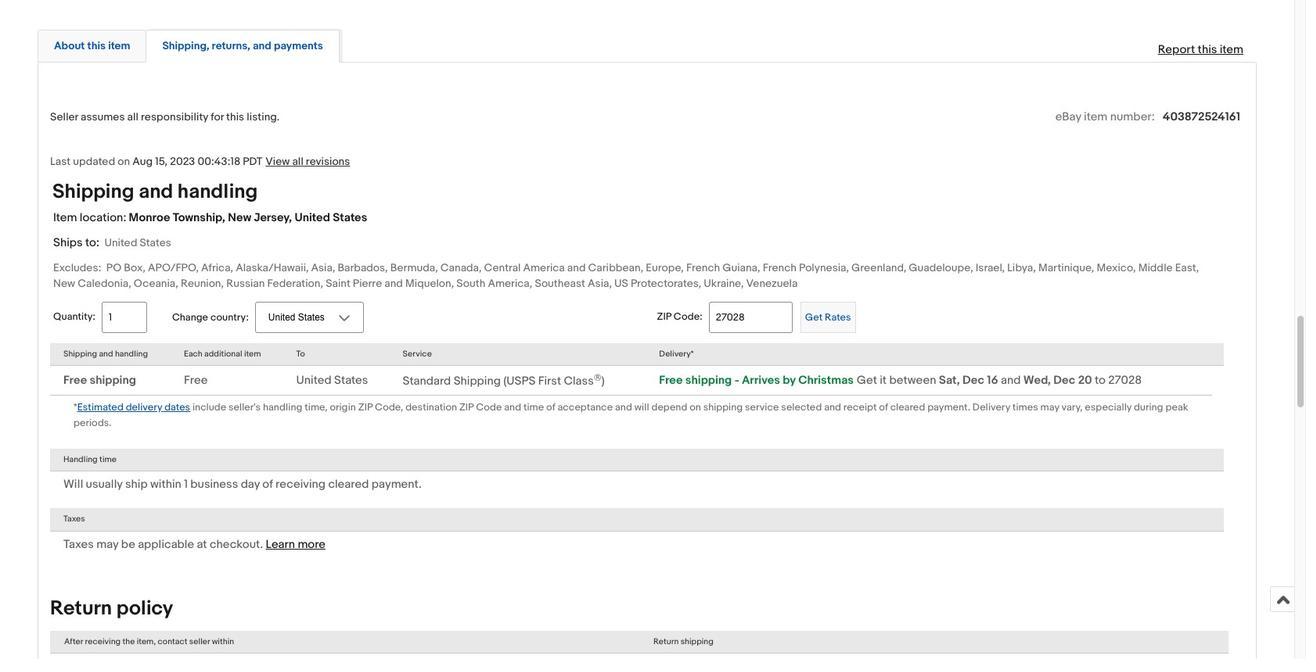 Task type: locate. For each thing, give the bounding box(es) containing it.
item for report this item
[[1220, 42, 1243, 57]]

1 vertical spatial may
[[96, 537, 118, 552]]

this right the report at the top
[[1198, 42, 1217, 57]]

zip left code:
[[657, 311, 671, 323]]

0 horizontal spatial free
[[63, 373, 87, 388]]

america,
[[488, 277, 532, 290]]

east,
[[1175, 261, 1199, 275]]

peak
[[1165, 401, 1188, 414]]

applicable
[[138, 537, 194, 552]]

ebay
[[1055, 109, 1081, 124]]

0 vertical spatial taxes
[[63, 514, 85, 525]]

this inside button
[[87, 39, 106, 52]]

2023
[[170, 155, 195, 168]]

township,
[[173, 210, 225, 225]]

item
[[53, 210, 77, 225]]

1 vertical spatial return
[[653, 637, 679, 647]]

it
[[880, 373, 887, 388]]

1 horizontal spatial handling
[[178, 180, 258, 204]]

0 vertical spatial payment.
[[927, 401, 970, 414]]

0 horizontal spatial receiving
[[85, 637, 121, 647]]

0 vertical spatial asia,
[[311, 261, 335, 275]]

time up usually
[[99, 455, 117, 465]]

0 horizontal spatial handling
[[115, 349, 148, 359]]

change
[[172, 311, 208, 324]]

policy
[[116, 597, 173, 621]]

this right about
[[87, 39, 106, 52]]

ukraine,
[[704, 277, 744, 290]]

1 horizontal spatial all
[[292, 155, 303, 168]]

get
[[805, 311, 823, 324], [857, 373, 877, 388]]

all
[[127, 110, 138, 124], [292, 155, 303, 168]]

15,
[[155, 155, 168, 168]]

1 horizontal spatial payment.
[[927, 401, 970, 414]]

and down bermuda,
[[384, 277, 403, 290]]

will
[[63, 478, 83, 492]]

states up barbados,
[[333, 210, 367, 225]]

time inside include seller's handling time, origin zip code, destination zip code and time of acceptance and will depend on shipping service selected and receipt of cleared payment. delivery times may vary, especially during peak periods.
[[523, 401, 544, 414]]

0 horizontal spatial payment.
[[372, 478, 422, 492]]

0 vertical spatial shipping
[[52, 180, 134, 204]]

periods.
[[74, 417, 111, 430]]

1 horizontal spatial new
[[228, 210, 251, 225]]

states down monroe
[[140, 236, 171, 250]]

pierre
[[353, 277, 382, 290]]

0 vertical spatial get
[[805, 311, 823, 324]]

1 horizontal spatial return
[[653, 637, 679, 647]]

taxes down will
[[63, 514, 85, 525]]

and left the will
[[615, 401, 632, 414]]

europe,
[[646, 261, 684, 275]]

1 french from the left
[[686, 261, 720, 275]]

po
[[106, 261, 121, 275]]

1 vertical spatial all
[[292, 155, 303, 168]]

change country:
[[172, 311, 249, 324]]

new down excludes:
[[53, 277, 75, 290]]

caribbean,
[[588, 261, 643, 275]]

updated
[[73, 155, 115, 168]]

get inside the 'get rates' button
[[805, 311, 823, 324]]

1 horizontal spatial of
[[546, 401, 555, 414]]

shipping up free shipping
[[63, 349, 97, 359]]

00:43:18
[[198, 155, 240, 168]]

0 horizontal spatial get
[[805, 311, 823, 324]]

1 horizontal spatial get
[[857, 373, 877, 388]]

time down (usps
[[523, 401, 544, 414]]

seller assumes all responsibility for this listing.
[[50, 110, 280, 124]]

1 taxes from the top
[[63, 514, 85, 525]]

16
[[987, 373, 998, 388]]

item for about this item
[[108, 39, 130, 52]]

on
[[118, 155, 130, 168], [690, 401, 701, 414]]

all right view
[[292, 155, 303, 168]]

additional
[[204, 349, 242, 359]]

®
[[594, 373, 602, 382]]

shipping and handling up monroe
[[52, 180, 258, 204]]

0 vertical spatial all
[[127, 110, 138, 124]]

states up the origin on the left of page
[[334, 373, 368, 388]]

vary,
[[1062, 401, 1083, 414]]

wed,
[[1023, 373, 1051, 388]]

handling down quantity: text field
[[115, 349, 148, 359]]

this right for
[[226, 110, 244, 124]]

christmas
[[798, 373, 854, 388]]

this
[[87, 39, 106, 52], [1198, 42, 1217, 57], [226, 110, 244, 124]]

2 dec from the left
[[1053, 373, 1075, 388]]

1 dec from the left
[[962, 373, 984, 388]]

2 vertical spatial states
[[334, 373, 368, 388]]

1 horizontal spatial cleared
[[890, 401, 925, 414]]

2 free from the left
[[184, 373, 208, 388]]

venezuela
[[746, 277, 798, 290]]

payment. down sat,
[[927, 401, 970, 414]]

on left aug
[[118, 155, 130, 168]]

aug
[[132, 155, 153, 168]]

ships to: united states
[[53, 235, 171, 250]]

2 horizontal spatial free
[[659, 373, 683, 388]]

1 vertical spatial receiving
[[85, 637, 121, 647]]

cleared down between
[[890, 401, 925, 414]]

0 horizontal spatial new
[[53, 277, 75, 290]]

1 horizontal spatial this
[[226, 110, 244, 124]]

1 vertical spatial asia,
[[588, 277, 612, 290]]

shipping up code
[[454, 374, 501, 389]]

item right about
[[108, 39, 130, 52]]

get left it
[[857, 373, 877, 388]]

shipping
[[90, 373, 136, 388], [685, 373, 732, 388], [703, 401, 743, 414], [681, 637, 713, 647]]

2 taxes from the top
[[63, 537, 94, 552]]

item right the report at the top
[[1220, 42, 1243, 57]]

get it between sat, dec 16 and wed, dec 20 to 27028
[[857, 373, 1142, 388]]

1 vertical spatial within
[[212, 637, 234, 647]]

new left jersey,
[[228, 210, 251, 225]]

cleared inside include seller's handling time, origin zip code, destination zip code and time of acceptance and will depend on shipping service selected and receipt of cleared payment. delivery times may vary, especially during peak periods.
[[890, 401, 925, 414]]

shipping and handling up free shipping
[[63, 349, 148, 359]]

country:
[[210, 311, 249, 324]]

guiana,
[[722, 261, 760, 275]]

1 vertical spatial payment.
[[372, 478, 422, 492]]

1 vertical spatial on
[[690, 401, 701, 414]]

zip left code
[[459, 401, 474, 414]]

return
[[50, 597, 112, 621], [653, 637, 679, 647]]

free down delivery*
[[659, 373, 683, 388]]

1 vertical spatial taxes
[[63, 537, 94, 552]]

may inside include seller's handling time, origin zip code, destination zip code and time of acceptance and will depend on shipping service selected and receipt of cleared payment. delivery times may vary, especially during peak periods.
[[1040, 401, 1059, 414]]

1 vertical spatial states
[[140, 236, 171, 250]]

0 horizontal spatial time
[[99, 455, 117, 465]]

1 horizontal spatial may
[[1040, 401, 1059, 414]]

and right returns,
[[253, 39, 271, 52]]

0 horizontal spatial this
[[87, 39, 106, 52]]

2 horizontal spatial of
[[879, 401, 888, 414]]

1 free from the left
[[63, 373, 87, 388]]

of right day
[[262, 478, 273, 492]]

returns,
[[212, 39, 250, 52]]

1 vertical spatial united
[[104, 236, 137, 250]]

standard
[[403, 374, 451, 389]]

include seller's handling time, origin zip code, destination zip code and time of acceptance and will depend on shipping service selected and receipt of cleared payment. delivery times may vary, especially during peak periods.
[[74, 401, 1188, 430]]

0 horizontal spatial asia,
[[311, 261, 335, 275]]

french up ukraine,
[[686, 261, 720, 275]]

view all revisions link
[[262, 154, 350, 169]]

be
[[121, 537, 135, 552]]

0 vertical spatial within
[[150, 478, 181, 492]]

1 vertical spatial get
[[857, 373, 877, 388]]

0 vertical spatial on
[[118, 155, 130, 168]]

tab list
[[38, 27, 1257, 63]]

cleared down the origin on the left of page
[[328, 478, 369, 492]]

and right 16
[[1001, 373, 1021, 388]]

may left the be
[[96, 537, 118, 552]]

1 horizontal spatial dec
[[1053, 373, 1075, 388]]

1 horizontal spatial asia,
[[588, 277, 612, 290]]

)
[[602, 374, 605, 389]]

of down first
[[546, 401, 555, 414]]

united up time,
[[296, 373, 332, 388]]

receiving left "the"
[[85, 637, 121, 647]]

po box, apo/fpo, africa, alaska/hawaii, asia, barbados, bermuda, canada, central america and caribbean, europe, french guiana, french polynesia, greenland, guadeloupe, israel, libya, martinique, mexico, middle east, new caledonia, oceania, reunion, russian federation, saint pierre and miquelon, south america, southeast asia, us protectorates, ukraine, venezuela
[[53, 261, 1199, 290]]

payment. down code, on the bottom
[[372, 478, 422, 492]]

receiving right day
[[276, 478, 326, 492]]

united right jersey,
[[295, 210, 330, 225]]

1 horizontal spatial within
[[212, 637, 234, 647]]

1 vertical spatial new
[[53, 277, 75, 290]]

0 horizontal spatial return
[[50, 597, 112, 621]]

dec left 20
[[1053, 373, 1075, 388]]

asia, up saint
[[311, 261, 335, 275]]

on right depend in the bottom of the page
[[690, 401, 701, 414]]

0 vertical spatial receiving
[[276, 478, 326, 492]]

1 horizontal spatial time
[[523, 401, 544, 414]]

1 vertical spatial cleared
[[328, 478, 369, 492]]

french up venezuela on the right of page
[[763, 261, 797, 275]]

shipping and handling
[[52, 180, 258, 204], [63, 349, 148, 359]]

jersey,
[[254, 210, 292, 225]]

new
[[228, 210, 251, 225], [53, 277, 75, 290]]

learn
[[266, 537, 295, 552]]

taxes
[[63, 514, 85, 525], [63, 537, 94, 552]]

0 vertical spatial may
[[1040, 401, 1059, 414]]

asia, left us
[[588, 277, 612, 290]]

get for get rates
[[805, 311, 823, 324]]

0 horizontal spatial within
[[150, 478, 181, 492]]

0 horizontal spatial french
[[686, 261, 720, 275]]

america
[[523, 261, 565, 275]]

1 vertical spatial time
[[99, 455, 117, 465]]

all right assumes
[[127, 110, 138, 124]]

and up free shipping
[[99, 349, 113, 359]]

may
[[1040, 401, 1059, 414], [96, 537, 118, 552]]

us
[[614, 277, 628, 290]]

french
[[686, 261, 720, 275], [763, 261, 797, 275]]

free up *
[[63, 373, 87, 388]]

business
[[190, 478, 238, 492]]

2 horizontal spatial handling
[[263, 401, 302, 414]]

free
[[63, 373, 87, 388], [184, 373, 208, 388], [659, 373, 683, 388]]

get left rates
[[805, 311, 823, 324]]

of right receipt
[[879, 401, 888, 414]]

within left 1
[[150, 478, 181, 492]]

1 horizontal spatial receiving
[[276, 478, 326, 492]]

1 horizontal spatial free
[[184, 373, 208, 388]]

0 vertical spatial cleared
[[890, 401, 925, 414]]

shipping up location:
[[52, 180, 134, 204]]

destination
[[405, 401, 457, 414]]

handling up item location: monroe township, new jersey, united states
[[178, 180, 258, 204]]

ebay item number: 403872524161
[[1055, 109, 1240, 124]]

free down each
[[184, 373, 208, 388]]

may left vary,
[[1040, 401, 1059, 414]]

barbados,
[[338, 261, 388, 275]]

get rates
[[805, 311, 851, 324]]

2 vertical spatial shipping
[[454, 374, 501, 389]]

1 horizontal spatial zip
[[459, 401, 474, 414]]

item inside button
[[108, 39, 130, 52]]

estimated delivery dates link
[[77, 400, 190, 415]]

zip right the origin on the left of page
[[358, 401, 373, 414]]

0 vertical spatial states
[[333, 210, 367, 225]]

shipping, returns, and payments button
[[162, 38, 323, 53]]

0 vertical spatial handling
[[178, 180, 258, 204]]

shipping for free shipping - arrives by christmas
[[685, 373, 732, 388]]

3 free from the left
[[659, 373, 683, 388]]

2 horizontal spatial this
[[1198, 42, 1217, 57]]

code
[[476, 401, 502, 414]]

will usually ship within 1 business day of receiving cleared payment.
[[63, 478, 422, 492]]

0 vertical spatial time
[[523, 401, 544, 414]]

2 vertical spatial handling
[[263, 401, 302, 414]]

for
[[211, 110, 224, 124]]

taxes left the be
[[63, 537, 94, 552]]

caledonia,
[[78, 277, 131, 290]]

payment. inside include seller's handling time, origin zip code, destination zip code and time of acceptance and will depend on shipping service selected and receipt of cleared payment. delivery times may vary, especially during peak periods.
[[927, 401, 970, 414]]

and up monroe
[[139, 180, 173, 204]]

handling left time,
[[263, 401, 302, 414]]

2 french from the left
[[763, 261, 797, 275]]

within right seller
[[212, 637, 234, 647]]

0 horizontal spatial dec
[[962, 373, 984, 388]]

dec left 16
[[962, 373, 984, 388]]

1 horizontal spatial on
[[690, 401, 701, 414]]

listing.
[[247, 110, 280, 124]]

revisions
[[306, 155, 350, 168]]

1 horizontal spatial french
[[763, 261, 797, 275]]

0 vertical spatial return
[[50, 597, 112, 621]]

0 horizontal spatial cleared
[[328, 478, 369, 492]]

payment.
[[927, 401, 970, 414], [372, 478, 422, 492]]

united up po
[[104, 236, 137, 250]]

responsibility
[[141, 110, 208, 124]]

item right additional in the bottom left of the page
[[244, 349, 261, 359]]



Task type: describe. For each thing, give the bounding box(es) containing it.
at
[[197, 537, 207, 552]]

sat,
[[939, 373, 960, 388]]

service
[[745, 401, 779, 414]]

0 vertical spatial shipping and handling
[[52, 180, 258, 204]]

arrives
[[742, 373, 780, 388]]

free for free
[[184, 373, 208, 388]]

taxes for taxes
[[63, 514, 85, 525]]

-
[[735, 373, 739, 388]]

box,
[[124, 261, 146, 275]]

0 horizontal spatial zip
[[358, 401, 373, 414]]

united inside ships to: united states
[[104, 236, 137, 250]]

on inside include seller's handling time, origin zip code, destination zip code and time of acceptance and will depend on shipping service selected and receipt of cleared payment. delivery times may vary, especially during peak periods.
[[690, 401, 701, 414]]

and inside "button"
[[253, 39, 271, 52]]

each additional item
[[184, 349, 261, 359]]

about this item button
[[54, 38, 130, 53]]

and up southeast on the top left of the page
[[567, 261, 586, 275]]

item,
[[137, 637, 156, 647]]

20
[[1078, 373, 1092, 388]]

taxes for taxes may be applicable at checkout. learn more
[[63, 537, 94, 552]]

israel,
[[976, 261, 1005, 275]]

code,
[[375, 401, 403, 414]]

dates
[[164, 401, 190, 414]]

and right code
[[504, 401, 521, 414]]

southeast
[[535, 277, 585, 290]]

delivery*
[[659, 349, 694, 359]]

checkout.
[[210, 537, 263, 552]]

taxes may be applicable at checkout. learn more
[[63, 537, 326, 552]]

martinique,
[[1038, 261, 1094, 275]]

united states
[[296, 373, 368, 388]]

free shipping - arrives by christmas
[[659, 373, 854, 388]]

code:
[[674, 311, 702, 323]]

canada,
[[440, 261, 482, 275]]

include
[[193, 401, 226, 414]]

each
[[184, 349, 202, 359]]

seller
[[50, 110, 78, 124]]

day
[[241, 478, 260, 492]]

will
[[634, 401, 649, 414]]

federation,
[[267, 277, 323, 290]]

report this item
[[1158, 42, 1243, 57]]

1
[[184, 478, 188, 492]]

27028
[[1108, 373, 1142, 388]]

handling
[[63, 455, 98, 465]]

to
[[1095, 373, 1106, 388]]

libya,
[[1007, 261, 1036, 275]]

0 horizontal spatial on
[[118, 155, 130, 168]]

estimated
[[77, 401, 123, 414]]

depend
[[651, 401, 687, 414]]

mexico,
[[1097, 261, 1136, 275]]

last updated on aug 15, 2023 00:43:18 pdt view all revisions
[[50, 155, 350, 168]]

quantity:
[[53, 311, 95, 323]]

1 vertical spatial shipping and handling
[[63, 349, 148, 359]]

zip code:
[[657, 311, 702, 323]]

item for each additional item
[[244, 349, 261, 359]]

central
[[484, 261, 521, 275]]

view
[[266, 155, 290, 168]]

free for free shipping
[[63, 373, 87, 388]]

delivery
[[126, 401, 162, 414]]

get rates button
[[800, 302, 856, 333]]

this for about
[[87, 39, 106, 52]]

0 horizontal spatial may
[[96, 537, 118, 552]]

this for report
[[1198, 42, 1217, 57]]

states inside ships to: united states
[[140, 236, 171, 250]]

greenland,
[[851, 261, 906, 275]]

to
[[296, 349, 305, 359]]

0 vertical spatial new
[[228, 210, 251, 225]]

shipping inside standard shipping (usps first class ® )
[[454, 374, 501, 389]]

shipping for free shipping
[[90, 373, 136, 388]]

usually
[[86, 478, 123, 492]]

shipping for return shipping
[[681, 637, 713, 647]]

origin
[[330, 401, 356, 414]]

return for return policy
[[50, 597, 112, 621]]

return for return shipping
[[653, 637, 679, 647]]

receipt
[[843, 401, 877, 414]]

learn more link
[[266, 537, 326, 552]]

rates
[[825, 311, 851, 324]]

Quantity: text field
[[102, 302, 147, 333]]

*
[[74, 401, 77, 414]]

0 horizontal spatial all
[[127, 110, 138, 124]]

saint
[[326, 277, 350, 290]]

service
[[403, 349, 432, 359]]

class
[[564, 374, 594, 389]]

tab list containing about this item
[[38, 27, 1257, 63]]

get for get it between sat, dec 16 and wed, dec 20 to 27028
[[857, 373, 877, 388]]

report
[[1158, 42, 1195, 57]]

number:
[[1110, 109, 1155, 124]]

free shipping
[[63, 373, 136, 388]]

south
[[456, 277, 485, 290]]

monroe
[[129, 210, 170, 225]]

russian
[[226, 277, 265, 290]]

free for free shipping - arrives by christmas
[[659, 373, 683, 388]]

pdt
[[243, 155, 262, 168]]

protectorates,
[[631, 277, 701, 290]]

2 horizontal spatial zip
[[657, 311, 671, 323]]

1 vertical spatial shipping
[[63, 349, 97, 359]]

location:
[[80, 210, 126, 225]]

item right ebay
[[1084, 109, 1108, 124]]

shipping inside include seller's handling time, origin zip code, destination zip code and time of acceptance and will depend on shipping service selected and receipt of cleared payment. delivery times may vary, especially during peak periods.
[[703, 401, 743, 414]]

especially
[[1085, 401, 1132, 414]]

oceania,
[[134, 277, 178, 290]]

item location: monroe township, new jersey, united states
[[53, 210, 367, 225]]

about this item
[[54, 39, 130, 52]]

after receiving the item, contact seller within
[[64, 637, 234, 647]]

by
[[783, 373, 796, 388]]

0 horizontal spatial of
[[262, 478, 273, 492]]

apo/fpo,
[[148, 261, 199, 275]]

and left receipt
[[824, 401, 841, 414]]

0 vertical spatial united
[[295, 210, 330, 225]]

1 vertical spatial handling
[[115, 349, 148, 359]]

standard shipping (usps first class ® )
[[403, 373, 605, 389]]

2 vertical spatial united
[[296, 373, 332, 388]]

ships
[[53, 235, 83, 250]]

the
[[122, 637, 135, 647]]

new inside po box, apo/fpo, africa, alaska/hawaii, asia, barbados, bermuda, canada, central america and caribbean, europe, french guiana, french polynesia, greenland, guadeloupe, israel, libya, martinique, mexico, middle east, new caledonia, oceania, reunion, russian federation, saint pierre and miquelon, south america, southeast asia, us protectorates, ukraine, venezuela
[[53, 277, 75, 290]]

handling inside include seller's handling time, origin zip code, destination zip code and time of acceptance and will depend on shipping service selected and receipt of cleared payment. delivery times may vary, especially during peak periods.
[[263, 401, 302, 414]]

seller's
[[228, 401, 261, 414]]

selected
[[781, 401, 822, 414]]

ZIP Code: text field
[[709, 302, 792, 333]]



Task type: vqa. For each thing, say whether or not it's contained in the screenshot.
Wed,
yes



